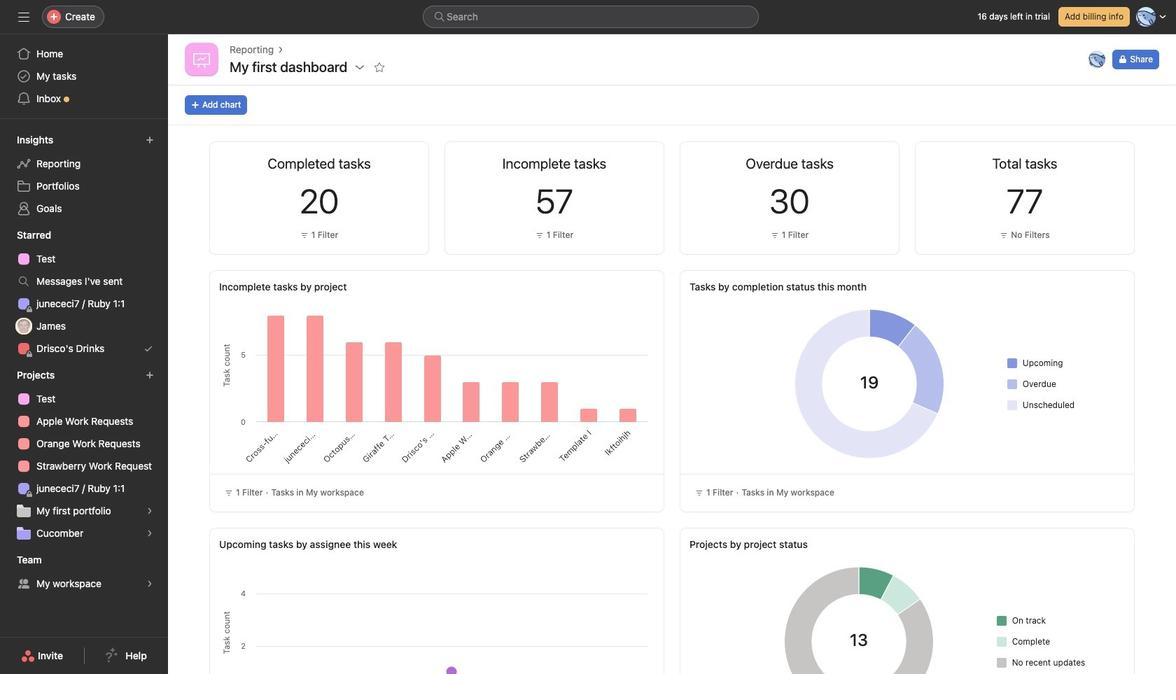 Task type: describe. For each thing, give the bounding box(es) containing it.
projects element
[[0, 363, 168, 547]]

teams element
[[0, 547, 168, 598]]

2 view chart image from the left
[[599, 156, 610, 167]]

insights element
[[0, 127, 168, 223]]

1 view chart image from the left
[[364, 156, 375, 167]]



Task type: vqa. For each thing, say whether or not it's contained in the screenshot.
the Teams Element
yes



Task type: locate. For each thing, give the bounding box(es) containing it.
new project or portfolio image
[[146, 371, 154, 379]]

new insights image
[[146, 136, 154, 144]]

0 horizontal spatial view chart image
[[364, 156, 375, 167]]

see details, my workspace image
[[146, 580, 154, 588]]

see details, cucomber image
[[146, 529, 154, 538]]

hide sidebar image
[[18, 11, 29, 22]]

report image
[[193, 51, 210, 68]]

show options image
[[355, 62, 366, 73]]

global element
[[0, 34, 168, 118]]

view chart image
[[364, 156, 375, 167], [599, 156, 610, 167]]

add to starred image
[[374, 62, 385, 73]]

see details, my first portfolio image
[[146, 507, 154, 515]]

1 horizontal spatial view chart image
[[599, 156, 610, 167]]

starred element
[[0, 223, 168, 363]]

list box
[[423, 6, 759, 28]]



